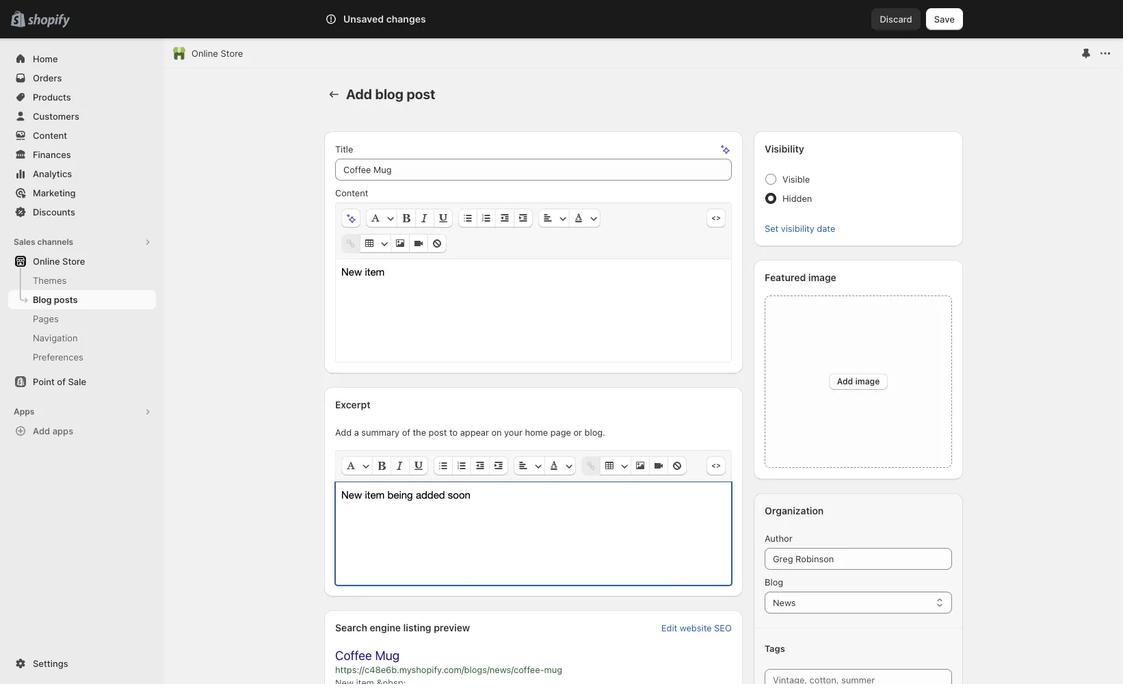 Task type: vqa. For each thing, say whether or not it's contained in the screenshot.
Sale
yes



Task type: describe. For each thing, give the bounding box(es) containing it.
point
[[33, 376, 55, 387]]

point of sale link
[[8, 372, 156, 391]]

apps
[[14, 406, 34, 417]]

discounts
[[33, 207, 75, 218]]

pages
[[33, 313, 59, 324]]

apps
[[52, 426, 73, 437]]

themes link
[[8, 271, 156, 290]]

add apps button
[[8, 422, 156, 441]]

analytics
[[33, 168, 72, 179]]

point of sale button
[[0, 372, 164, 391]]

preferences link
[[8, 348, 156, 367]]

analytics link
[[8, 164, 156, 183]]

discounts link
[[8, 203, 156, 222]]

finances
[[33, 149, 71, 160]]

blog
[[33, 294, 52, 305]]

customers link
[[8, 107, 156, 126]]

1 vertical spatial store
[[62, 256, 85, 267]]

of
[[57, 376, 66, 387]]

save
[[935, 14, 955, 25]]

sales
[[14, 237, 35, 247]]

products link
[[8, 88, 156, 107]]

0 horizontal spatial online
[[33, 256, 60, 267]]

0 vertical spatial online store link
[[192, 47, 243, 60]]

1 horizontal spatial online
[[192, 48, 218, 59]]

search button
[[363, 8, 760, 30]]

sale
[[68, 376, 86, 387]]

blog posts link
[[8, 290, 156, 309]]

1 horizontal spatial store
[[221, 48, 243, 59]]

themes
[[33, 275, 67, 286]]

finances link
[[8, 145, 156, 164]]

orders
[[33, 73, 62, 83]]



Task type: locate. For each thing, give the bounding box(es) containing it.
online store image
[[172, 47, 186, 60]]

online store down channels
[[33, 256, 85, 267]]

1 horizontal spatial online store link
[[192, 47, 243, 60]]

shopify image
[[28, 14, 70, 28]]

0 horizontal spatial online store link
[[8, 252, 156, 271]]

apps button
[[8, 402, 156, 422]]

changes
[[386, 13, 426, 25]]

settings
[[33, 658, 68, 669]]

save button
[[926, 8, 963, 30]]

discard
[[880, 14, 913, 25]]

online store
[[192, 48, 243, 59], [33, 256, 85, 267]]

1 vertical spatial online store
[[33, 256, 85, 267]]

pages link
[[8, 309, 156, 328]]

add
[[33, 426, 50, 437]]

unsaved changes
[[344, 13, 426, 25]]

discard button
[[872, 8, 921, 30]]

online
[[192, 48, 218, 59], [33, 256, 60, 267]]

1 vertical spatial online store link
[[8, 252, 156, 271]]

settings link
[[8, 654, 156, 673]]

online right "online store" icon
[[192, 48, 218, 59]]

online store link right "online store" icon
[[192, 47, 243, 60]]

products
[[33, 92, 71, 103]]

orders link
[[8, 68, 156, 88]]

unsaved
[[344, 13, 384, 25]]

sales channels
[[14, 237, 73, 247]]

0 vertical spatial online
[[192, 48, 218, 59]]

marketing
[[33, 187, 76, 198]]

navigation
[[33, 333, 78, 344]]

sales channels button
[[8, 233, 156, 252]]

online store right "online store" icon
[[192, 48, 243, 59]]

blog posts
[[33, 294, 78, 305]]

customers
[[33, 111, 79, 122]]

home link
[[8, 49, 156, 68]]

posts
[[54, 294, 78, 305]]

online up themes
[[33, 256, 60, 267]]

marketing link
[[8, 183, 156, 203]]

0 horizontal spatial online store
[[33, 256, 85, 267]]

point of sale
[[33, 376, 86, 387]]

online store link
[[192, 47, 243, 60], [8, 252, 156, 271]]

1 horizontal spatial online store
[[192, 48, 243, 59]]

preferences
[[33, 352, 83, 363]]

store up the themes link
[[62, 256, 85, 267]]

online store inside online store link
[[33, 256, 85, 267]]

search
[[386, 14, 415, 25]]

channels
[[37, 237, 73, 247]]

1 vertical spatial online
[[33, 256, 60, 267]]

0 horizontal spatial store
[[62, 256, 85, 267]]

0 vertical spatial online store
[[192, 48, 243, 59]]

store right "online store" icon
[[221, 48, 243, 59]]

store
[[221, 48, 243, 59], [62, 256, 85, 267]]

home
[[33, 53, 58, 64]]

content
[[33, 130, 67, 141]]

0 vertical spatial store
[[221, 48, 243, 59]]

content link
[[8, 126, 156, 145]]

online store link down channels
[[8, 252, 156, 271]]

add apps
[[33, 426, 73, 437]]

navigation link
[[8, 328, 156, 348]]



